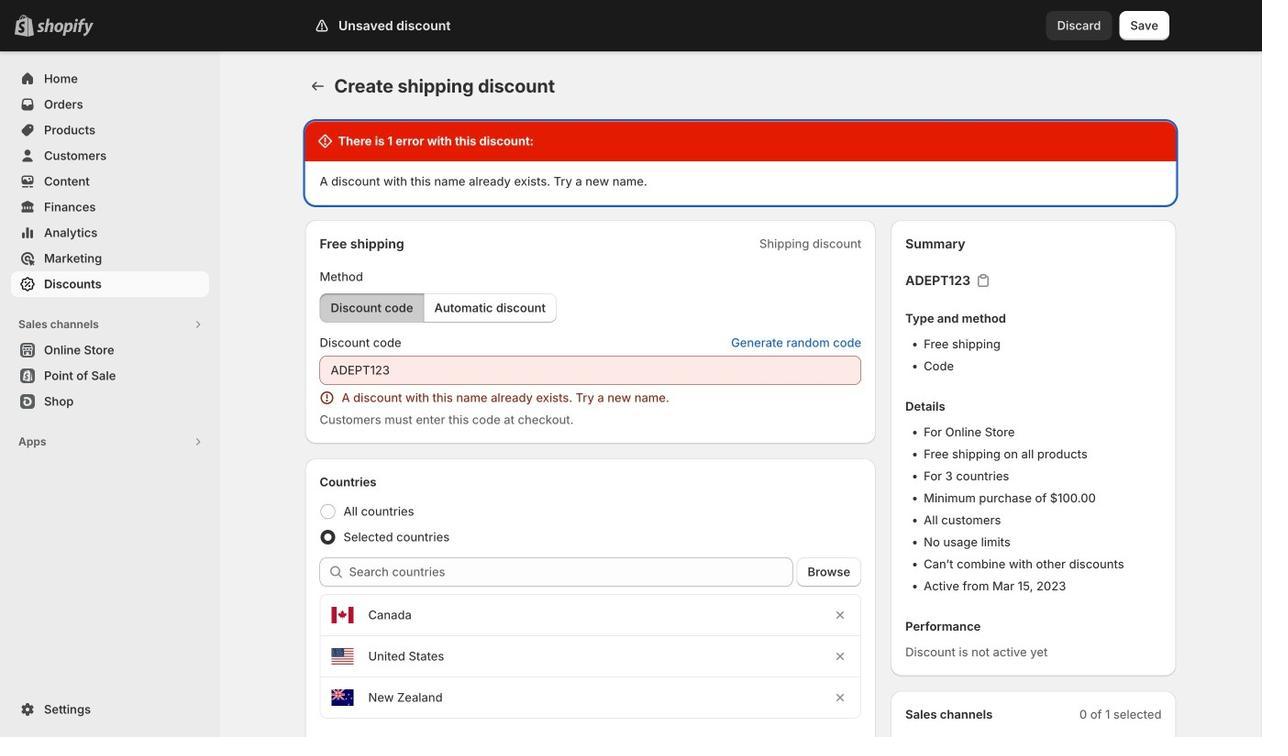 Task type: locate. For each thing, give the bounding box(es) containing it.
None text field
[[320, 356, 861, 385]]

Search countries text field
[[349, 558, 793, 587]]



Task type: describe. For each thing, give the bounding box(es) containing it.
shopify image
[[37, 18, 94, 36]]



